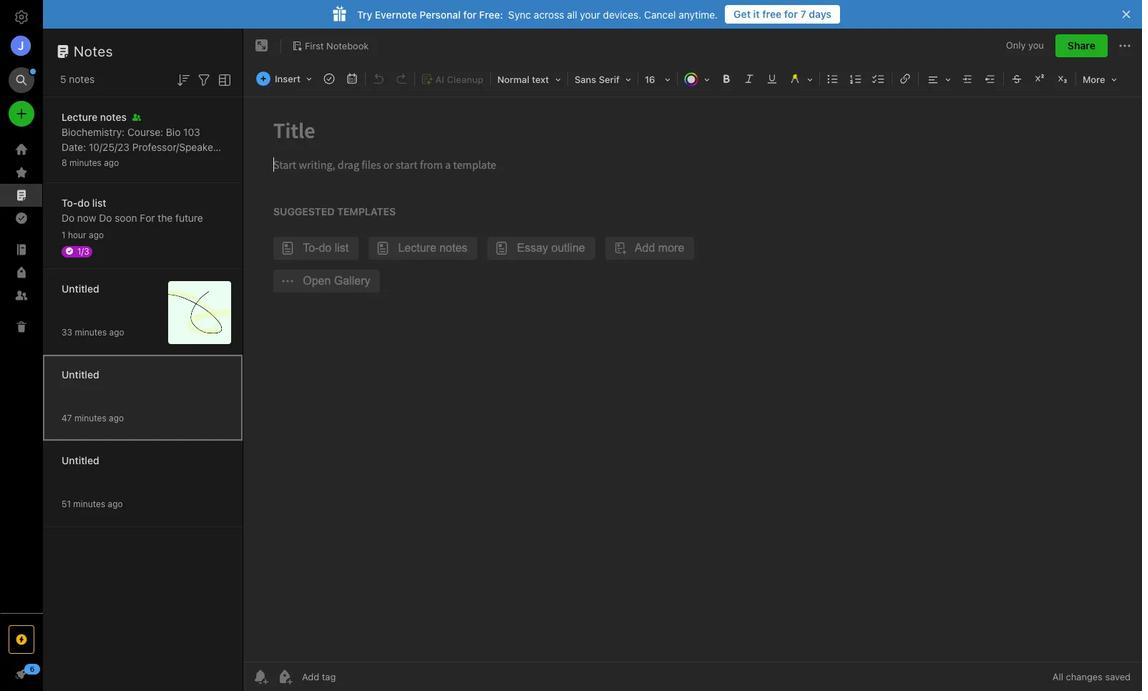 Task type: describe. For each thing, give the bounding box(es) containing it.
note window element
[[243, 29, 1142, 691]]

lecture
[[62, 111, 97, 123]]

upgrade image
[[13, 631, 30, 648]]

devices.
[[603, 8, 641, 20]]

5 notes
[[60, 73, 95, 85]]

1 do from the left
[[62, 211, 75, 224]]

for for free:
[[463, 8, 477, 20]]

get it free for 7 days button
[[725, 5, 840, 24]]

course: bio
[[127, 126, 181, 138]]

get it free for 7 days
[[734, 8, 832, 20]]

personal
[[420, 8, 461, 20]]

insert
[[275, 73, 301, 84]]

questions
[[96, 156, 142, 168]]

superscript image
[[1030, 69, 1050, 89]]

home image
[[13, 141, 30, 158]]

all
[[1053, 671, 1063, 683]]

serif
[[599, 74, 620, 85]]

for
[[140, 211, 155, 224]]

for for 7
[[784, 8, 798, 20]]

task image
[[319, 69, 339, 89]]

try evernote personal for free: sync across all your devices. cancel anytime.
[[357, 8, 718, 20]]

now
[[77, 211, 96, 224]]

an
[[83, 171, 96, 183]]

bulleted list image
[[823, 69, 843, 89]]

bold image
[[716, 69, 736, 89]]

minutes for 47
[[74, 413, 106, 423]]

normal
[[497, 74, 529, 85]]

ago for 47 minutes ago
[[109, 413, 124, 423]]

ion?
[[62, 171, 80, 183]]

checklist image
[[869, 69, 889, 89]]

cancel
[[644, 8, 676, 20]]

free
[[762, 8, 782, 20]]

first notebook
[[305, 40, 369, 51]]

list
[[92, 196, 106, 209]]

Sort options field
[[175, 70, 192, 89]]

sync
[[508, 8, 531, 20]]

103
[[183, 126, 200, 138]]

days
[[809, 8, 832, 20]]

normal text
[[497, 74, 549, 85]]

hour
[[68, 229, 86, 240]]

notes for 5 notes
[[69, 73, 95, 85]]

underline image
[[762, 69, 782, 89]]

class
[[172, 171, 197, 183]]

47
[[62, 413, 72, 423]]

1 hour ago
[[62, 229, 104, 240]]

strikethrough image
[[1007, 69, 1027, 89]]

Heading level field
[[492, 69, 566, 89]]

10/25/23
[[89, 141, 130, 153]]

notes inside biochemistry: course: bio 103 date: 10/25/23 professor/speaker: dr. zot questions notes what is an ion? an ion is summary class notes
[[62, 186, 87, 198]]

33
[[62, 327, 72, 337]]

untitled for 33
[[62, 282, 99, 294]]

1/3
[[77, 246, 89, 257]]

only you
[[1006, 40, 1044, 51]]

1 horizontal spatial is
[[202, 156, 210, 168]]

16
[[645, 74, 655, 85]]

all changes saved
[[1053, 671, 1131, 683]]

Font size field
[[640, 69, 676, 89]]

47 minutes ago
[[62, 413, 124, 423]]

untitled for 47
[[62, 368, 99, 380]]

insert link image
[[895, 69, 915, 89]]

your
[[580, 8, 600, 20]]

get
[[734, 8, 751, 20]]

ion
[[98, 171, 112, 183]]

do
[[77, 196, 90, 209]]

1
[[62, 229, 66, 240]]

first notebook button
[[287, 36, 374, 56]]

settings image
[[13, 9, 30, 26]]

ago for 33 minutes ago
[[109, 327, 124, 337]]

Account field
[[0, 31, 43, 60]]

expand note image
[[253, 37, 271, 54]]

7
[[800, 8, 806, 20]]

Alignment field
[[920, 69, 956, 89]]

future
[[175, 211, 203, 224]]

thumbnail image
[[168, 281, 231, 344]]

1 vertical spatial is
[[115, 171, 122, 183]]

more
[[1083, 74, 1105, 85]]

saved
[[1105, 671, 1131, 683]]



Task type: locate. For each thing, give the bounding box(es) containing it.
Note Editor text field
[[243, 97, 1142, 662]]

notes down the ion?
[[62, 186, 87, 198]]

1 vertical spatial notes
[[100, 111, 127, 123]]

2 vertical spatial notes
[[62, 186, 87, 198]]

ago right the hour
[[89, 229, 104, 240]]

untitled for 51
[[62, 454, 99, 466]]

notes up 5 notes
[[74, 43, 113, 59]]

do down list
[[99, 211, 112, 224]]

8 minutes ago
[[62, 157, 119, 168]]

share button
[[1055, 34, 1108, 57]]

evernote
[[375, 8, 417, 20]]

2 untitled from the top
[[62, 368, 99, 380]]

summary
[[125, 171, 169, 183]]

ago right 51
[[108, 498, 123, 509]]

5
[[60, 73, 66, 85]]

the
[[158, 211, 173, 224]]

italic image
[[739, 69, 759, 89]]

33 minutes ago
[[62, 327, 124, 337]]

tree
[[0, 138, 43, 613]]

8
[[62, 157, 67, 168]]

minutes for 33
[[75, 327, 107, 337]]

lecture notes
[[62, 111, 127, 123]]

try
[[357, 8, 372, 20]]

minutes
[[69, 157, 102, 168], [75, 327, 107, 337], [74, 413, 106, 423], [73, 498, 105, 509]]

ago up ion
[[104, 157, 119, 168]]

2 vertical spatial untitled
[[62, 454, 99, 466]]

ago for 51 minutes ago
[[108, 498, 123, 509]]

biochemistry: course: bio 103 date: 10/25/23 professor/speaker: dr. zot questions notes what is an ion? an ion is summary class notes
[[62, 126, 224, 198]]

an
[[212, 156, 224, 168]]

minutes for 8
[[69, 157, 102, 168]]

zot
[[77, 156, 93, 168]]

notebook
[[326, 40, 369, 51]]

1 vertical spatial untitled
[[62, 368, 99, 380]]

minutes right 33
[[75, 327, 107, 337]]

notes up summary
[[145, 156, 173, 168]]

first
[[305, 40, 324, 51]]

outdent image
[[980, 69, 1000, 89]]

1 vertical spatial notes
[[145, 156, 173, 168]]

it
[[753, 8, 760, 20]]

do down to-
[[62, 211, 75, 224]]

0 vertical spatial is
[[202, 156, 210, 168]]

untitled down 33 minutes ago
[[62, 368, 99, 380]]

1 horizontal spatial notes
[[145, 156, 173, 168]]

to-
[[62, 196, 78, 209]]

Add filters field
[[195, 70, 213, 89]]

notes for lecture notes
[[100, 111, 127, 123]]

Highlight field
[[784, 69, 818, 89]]

add a reminder image
[[252, 668, 269, 686]]

0 vertical spatial notes
[[69, 73, 95, 85]]

untitled down 1/3
[[62, 282, 99, 294]]

add filters image
[[195, 71, 213, 89]]

share
[[1068, 39, 1096, 52]]

Help and Learning task checklist field
[[0, 663, 43, 686]]

to-do list
[[62, 196, 106, 209]]

ago right 33
[[109, 327, 124, 337]]

2 for from the left
[[463, 8, 477, 20]]

ago right 47
[[109, 413, 124, 423]]

0 horizontal spatial for
[[463, 8, 477, 20]]

text
[[532, 74, 549, 85]]

changes
[[1066, 671, 1103, 683]]

professor/speaker:
[[132, 141, 220, 153]]

Insert field
[[253, 69, 317, 89]]

is
[[202, 156, 210, 168], [115, 171, 122, 183]]

biochemistry:
[[62, 126, 125, 138]]

51 minutes ago
[[62, 498, 123, 509]]

for left "free:" at the left of the page
[[463, 8, 477, 20]]

More actions field
[[1116, 34, 1134, 57]]

0 horizontal spatial do
[[62, 211, 75, 224]]

subscript image
[[1053, 69, 1073, 89]]

ago for 8 minutes ago
[[104, 157, 119, 168]]

1 horizontal spatial do
[[99, 211, 112, 224]]

click to expand image
[[37, 665, 48, 682]]

free:
[[479, 8, 503, 20]]

for inside button
[[784, 8, 798, 20]]

soon
[[115, 211, 137, 224]]

minutes right 47
[[74, 413, 106, 423]]

numbered list image
[[846, 69, 866, 89]]

only
[[1006, 40, 1026, 51]]

minutes for 51
[[73, 498, 105, 509]]

View options field
[[213, 70, 233, 89]]

add tag image
[[276, 668, 293, 686]]

51
[[62, 498, 71, 509]]

you
[[1028, 40, 1044, 51]]

0 vertical spatial untitled
[[62, 282, 99, 294]]

do now do soon for the future
[[62, 211, 203, 224]]

across
[[534, 8, 564, 20]]

Add tag field
[[301, 671, 408, 683]]

calendar event image
[[342, 69, 362, 89]]

Font color field
[[679, 69, 715, 89]]

1 for from the left
[[784, 8, 798, 20]]

Font family field
[[570, 69, 636, 89]]

untitled
[[62, 282, 99, 294], [62, 368, 99, 380], [62, 454, 99, 466]]

notes inside biochemistry: course: bio 103 date: 10/25/23 professor/speaker: dr. zot questions notes what is an ion? an ion is summary class notes
[[145, 156, 173, 168]]

0 vertical spatial notes
[[74, 43, 113, 59]]

1 horizontal spatial for
[[784, 8, 798, 20]]

More field
[[1078, 69, 1122, 89]]

for left 7 on the top
[[784, 8, 798, 20]]

more actions image
[[1116, 37, 1134, 54]]

account image
[[11, 36, 31, 56]]

for
[[784, 8, 798, 20], [463, 8, 477, 20]]

minutes right 51
[[73, 498, 105, 509]]

all
[[567, 8, 577, 20]]

0 horizontal spatial notes
[[74, 43, 113, 59]]

ago for 1 hour ago
[[89, 229, 104, 240]]

is right ion
[[115, 171, 122, 183]]

2 do from the left
[[99, 211, 112, 224]]

sans
[[575, 74, 596, 85]]

notes right 5
[[69, 73, 95, 85]]

notes
[[69, 73, 95, 85], [100, 111, 127, 123], [62, 186, 87, 198]]

indent image
[[957, 69, 977, 89]]

0 horizontal spatial is
[[115, 171, 122, 183]]

notes
[[74, 43, 113, 59], [145, 156, 173, 168]]

notes up biochemistry:
[[100, 111, 127, 123]]

minutes up an
[[69, 157, 102, 168]]

6
[[30, 665, 35, 673]]

date:
[[62, 141, 86, 153]]

anytime.
[[679, 8, 718, 20]]

sans serif
[[575, 74, 620, 85]]

untitled down 47 minutes ago
[[62, 454, 99, 466]]

ago
[[104, 157, 119, 168], [89, 229, 104, 240], [109, 327, 124, 337], [109, 413, 124, 423], [108, 498, 123, 509]]

do
[[62, 211, 75, 224], [99, 211, 112, 224]]

is left an
[[202, 156, 210, 168]]

dr.
[[62, 156, 75, 168]]

1 untitled from the top
[[62, 282, 99, 294]]

3 untitled from the top
[[62, 454, 99, 466]]

what
[[175, 156, 200, 168]]



Task type: vqa. For each thing, say whether or not it's contained in the screenshot.
Dropdown List menu
no



